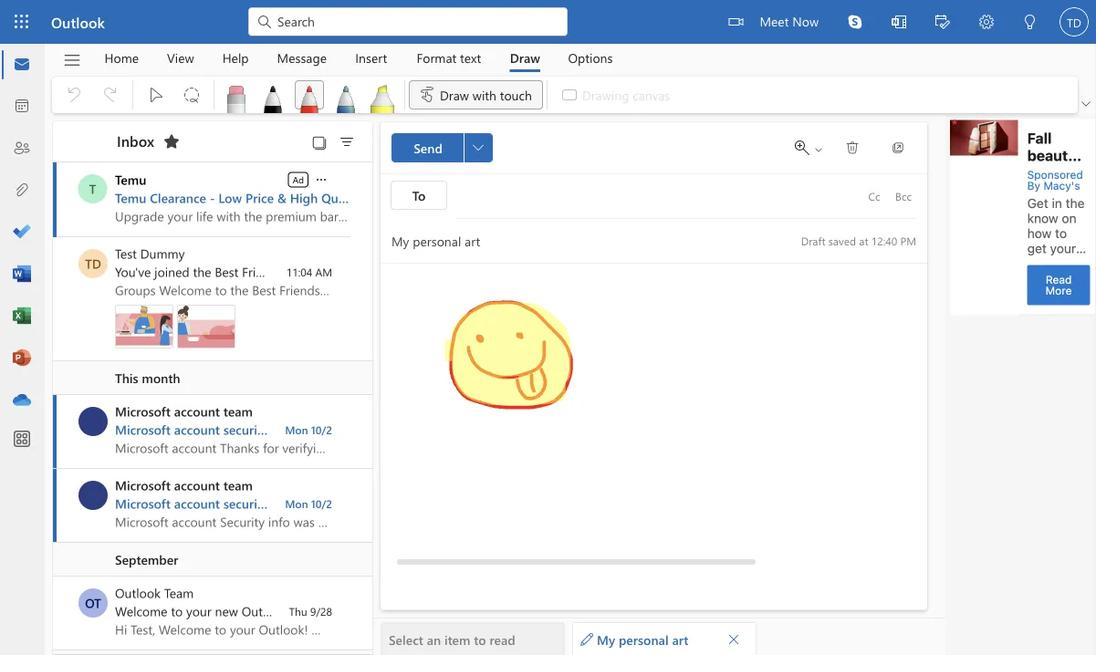 Task type: describe. For each thing, give the bounding box(es) containing it.
microsoft account security info verification
[[115, 421, 363, 438]]

draft saved at 12:40 pm
[[801, 233, 916, 248]]

outlook banner
[[0, 0, 1096, 46]]

message list no conversations selected list box
[[53, 162, 372, 654]]

t
[[89, 180, 96, 197]]

the
[[193, 263, 211, 280]]

art
[[672, 631, 689, 648]]

with
[[473, 86, 497, 103]]

-
[[210, 189, 215, 206]]

12:40
[[871, 233, 897, 248]]

test
[[115, 245, 137, 262]]

options
[[568, 49, 613, 66]]

 button
[[833, 0, 877, 44]]

 button
[[834, 133, 871, 162]]

2 attachment thumbnail image from the left
[[177, 305, 236, 349]]

select an item to read
[[389, 631, 515, 648]]

cc button
[[860, 182, 889, 211]]

microsoft account team for microsoft account security info was added
[[115, 477, 253, 494]]

 
[[795, 141, 824, 155]]

 button
[[880, 133, 916, 162]]

onedrive image
[[13, 392, 31, 410]]

welcome to your new outlook.com account
[[115, 603, 363, 620]]


[[813, 144, 824, 155]]


[[728, 633, 740, 646]]


[[183, 86, 201, 104]]

chat
[[286, 263, 312, 280]]

mon for verification
[[285, 423, 308, 437]]

 button
[[721, 627, 747, 652]]

my
[[597, 631, 615, 648]]

help button
[[209, 44, 262, 72]]

 for  popup button
[[473, 142, 484, 153]]

tab list containing home
[[90, 44, 627, 72]]

temu image
[[78, 174, 107, 204]]

select an item to read button
[[381, 623, 565, 655]]

view
[[167, 49, 194, 66]]

saved
[[829, 233, 856, 248]]

to inside select an item to read button
[[474, 631, 486, 648]]

microsoft account team image for microsoft account security info was added
[[79, 481, 108, 510]]

temu for temu clearance - low price & high quality
[[115, 189, 146, 206]]

this
[[115, 369, 138, 386]]

files image
[[13, 182, 31, 200]]

mon 10/2 for was
[[285, 497, 332, 511]]

dummy
[[140, 245, 185, 262]]

insert
[[355, 49, 387, 66]]

9/28
[[310, 604, 332, 619]]

1 microsoft from the top
[[115, 403, 171, 420]]

excel image
[[13, 308, 31, 326]]

personal
[[619, 631, 669, 648]]

bcc button
[[889, 182, 918, 211]]

 button
[[877, 0, 921, 46]]

thu
[[289, 604, 307, 619]]

welcome
[[115, 603, 168, 620]]

inbox 
[[117, 131, 181, 151]]

more apps image
[[13, 431, 31, 449]]

to button
[[391, 181, 447, 210]]

info for verification
[[272, 421, 295, 438]]

item
[[445, 631, 471, 648]]

to
[[412, 187, 426, 204]]

verification
[[298, 421, 363, 438]]

Search field
[[276, 12, 557, 30]]


[[146, 86, 164, 104]]

outlook link
[[51, 0, 105, 44]]

ad
[[293, 173, 304, 186]]

clearance
[[150, 189, 206, 206]]

powerpoint image
[[13, 350, 31, 368]]

team for verification
[[223, 403, 253, 420]]

home button
[[91, 44, 152, 72]]

select a conversation checkbox for microsoft account security info verification
[[79, 407, 115, 436]]

september heading
[[53, 543, 372, 577]]

reading pane main content
[[373, 114, 1096, 655]]

 button
[[1009, 0, 1052, 46]]

microsoft account team image for microsoft account security info verification
[[79, 407, 108, 436]]

 button
[[1078, 95, 1094, 113]]

draw inside  draw with touch
[[440, 86, 469, 103]]

1 attachment thumbnail image from the left
[[115, 305, 173, 349]]

 button
[[332, 129, 361, 154]]

best
[[215, 263, 239, 280]]


[[338, 133, 356, 152]]

quality
[[321, 189, 363, 206]]


[[581, 633, 593, 646]]

application containing outlook
[[0, 0, 1096, 655]]

your
[[186, 603, 212, 620]]

temu for temu
[[115, 171, 146, 188]]

10/2 for was
[[311, 497, 332, 511]]


[[314, 173, 329, 187]]

mt for microsoft account security info verification
[[84, 413, 103, 430]]

info for was
[[272, 495, 295, 512]]

mt for microsoft account security info was added
[[84, 487, 103, 504]]

thu 9/28
[[289, 604, 332, 619]]

insert button
[[342, 44, 401, 72]]

Add a subject text field
[[381, 226, 785, 256]]

send button
[[392, 133, 465, 162]]

meet
[[760, 12, 789, 29]]

microsoft account security info was added
[[115, 495, 360, 512]]

outlook.com
[[242, 603, 315, 620]]

was
[[298, 495, 320, 512]]

mon for was
[[285, 497, 308, 511]]

select
[[389, 631, 423, 648]]

 for  dropdown button
[[1082, 99, 1091, 109]]


[[795, 141, 810, 155]]

11:04 am
[[286, 265, 332, 279]]

outlook team image
[[79, 589, 108, 618]]


[[1023, 15, 1038, 29]]

4 microsoft from the top
[[115, 495, 171, 512]]

am
[[315, 265, 332, 279]]

outlook for outlook team
[[115, 585, 161, 602]]



Task type: vqa. For each thing, say whether or not it's contained in the screenshot.
This
yes



Task type: locate. For each thing, give the bounding box(es) containing it.
0 vertical spatial info
[[272, 421, 295, 438]]

security
[[223, 421, 268, 438], [223, 495, 268, 512]]

1 vertical spatial mt
[[84, 487, 103, 504]]

 button
[[965, 0, 1009, 46]]

microsoft account team down month
[[115, 403, 253, 420]]

to inside message list no conversations selected list box
[[171, 603, 183, 620]]

draft
[[801, 233, 826, 248]]


[[979, 15, 994, 29]]

2 team from the top
[[223, 477, 253, 494]]

added
[[324, 495, 360, 512]]

0 vertical spatial microsoft account team
[[115, 403, 253, 420]]

Select a conversation checkbox
[[79, 249, 115, 278], [79, 407, 115, 436], [79, 481, 115, 510]]

undo group
[[56, 77, 129, 110]]

month
[[142, 369, 180, 386]]

 down td image
[[1082, 99, 1091, 109]]

1 vertical spatial mon
[[285, 497, 308, 511]]

0 vertical spatial mon 10/2
[[285, 423, 332, 437]]

info
[[272, 421, 295, 438], [272, 495, 295, 512]]


[[162, 132, 181, 151]]

now
[[793, 12, 819, 29]]

mail image
[[13, 56, 31, 74]]

0 vertical spatial draw
[[510, 49, 540, 66]]

1 horizontal spatial to
[[474, 631, 486, 648]]

1 microsoft account team image from the top
[[79, 407, 108, 436]]

microsoft account team up microsoft account security info was added
[[115, 477, 253, 494]]

2 microsoft account team from the top
[[115, 477, 253, 494]]


[[936, 15, 950, 29]]

at
[[859, 233, 868, 248]]

group
[[316, 263, 350, 280]]

format text button
[[403, 44, 495, 72]]

10/2 for verification
[[311, 423, 332, 437]]

1 mon 10/2 from the top
[[285, 423, 332, 437]]

2 mon 10/2 from the top
[[285, 497, 332, 511]]

1 vertical spatial 10/2
[[311, 497, 332, 511]]

temu clearance - low price & high quality
[[115, 189, 363, 206]]

to left read
[[474, 631, 486, 648]]

team up microsoft account security info verification
[[223, 403, 253, 420]]

1 mt from the top
[[84, 413, 103, 430]]

temu right t
[[115, 171, 146, 188]]

inbox
[[117, 131, 154, 150]]

outlook up 
[[51, 12, 105, 31]]

2 info from the top
[[272, 495, 295, 512]]

2 10/2 from the top
[[311, 497, 332, 511]]

text
[[460, 49, 481, 66]]

10/2 down verification
[[311, 497, 332, 511]]


[[891, 141, 906, 155]]


[[848, 15, 863, 29]]

0 vertical spatial outlook
[[51, 12, 105, 31]]

 inside dropdown button
[[1082, 99, 1091, 109]]

attachment thumbnail image
[[115, 305, 173, 349], [177, 305, 236, 349]]

options button
[[554, 44, 627, 72]]


[[892, 15, 906, 29]]

people image
[[13, 140, 31, 158]]

microsoft account team image
[[79, 407, 108, 436], [79, 481, 108, 510]]

draw inside button
[[510, 49, 540, 66]]

 button
[[54, 45, 90, 76]]

mon 10/2 up was
[[285, 423, 332, 437]]

mon left added
[[285, 497, 308, 511]]

temu
[[115, 171, 146, 188], [115, 189, 146, 206]]

0 vertical spatial to
[[171, 603, 183, 620]]

an
[[427, 631, 441, 648]]

1 horizontal spatial 
[[1082, 99, 1091, 109]]

0 vertical spatial mt
[[84, 413, 103, 430]]

microsoft account team
[[115, 403, 253, 420], [115, 477, 253, 494]]

mon up was
[[285, 423, 308, 437]]

drawing tools group
[[218, 77, 401, 118]]

outlook team
[[115, 585, 194, 602]]

1 mon from the top
[[285, 423, 308, 437]]

microsoft account team for microsoft account security info verification
[[115, 403, 253, 420]]

touch
[[500, 86, 532, 103]]

0 vertical spatial 
[[1082, 99, 1091, 109]]

 button
[[173, 80, 210, 110]]

view button
[[153, 44, 208, 72]]

security for verification
[[223, 421, 268, 438]]

 right send button at top
[[473, 142, 484, 153]]

attachment thumbnail image up this month heading
[[177, 305, 236, 349]]

friends
[[242, 263, 283, 280]]

1 vertical spatial microsoft account team
[[115, 477, 253, 494]]

outlook inside message list no conversations selected list box
[[115, 585, 161, 602]]

1 microsoft account team from the top
[[115, 403, 253, 420]]

low
[[218, 189, 242, 206]]

price
[[246, 189, 274, 206]]

calendar image
[[13, 98, 31, 116]]

0 vertical spatial security
[[223, 421, 268, 438]]

Select a conversation checkbox
[[79, 589, 115, 618]]

10/2
[[311, 423, 332, 437], [311, 497, 332, 511]]

11:04
[[286, 265, 312, 279]]

bcc
[[895, 189, 912, 204]]

1 security from the top
[[223, 421, 268, 438]]

message list section
[[53, 117, 372, 654]]

0 horizontal spatial draw
[[440, 86, 469, 103]]

td
[[85, 255, 101, 272]]


[[311, 135, 328, 151]]

help
[[222, 49, 249, 66]]

2 mt from the top
[[84, 487, 103, 504]]

3 select a conversation checkbox from the top
[[79, 481, 115, 510]]

1 select a conversation checkbox from the top
[[79, 249, 115, 278]]

1 vertical spatial temu
[[115, 189, 146, 206]]

1 vertical spatial microsoft account team image
[[79, 481, 108, 510]]

draw
[[510, 49, 540, 66], [440, 86, 469, 103]]

1 vertical spatial select a conversation checkbox
[[79, 407, 115, 436]]

outlook inside "banner"
[[51, 12, 105, 31]]

 search field
[[248, 0, 568, 41]]

0 horizontal spatial 
[[473, 142, 484, 153]]

select a conversation checkbox for you've joined the best friends chat group
[[79, 249, 115, 278]]

1 vertical spatial team
[[223, 477, 253, 494]]

security down this month heading
[[223, 421, 268, 438]]

3 microsoft from the top
[[115, 477, 171, 494]]


[[63, 51, 82, 70]]

select a conversation checkbox containing td
[[79, 249, 115, 278]]

account
[[174, 403, 220, 420], [174, 421, 220, 438], [174, 477, 220, 494], [174, 495, 220, 512], [318, 603, 363, 620]]

0 horizontal spatial outlook
[[51, 12, 105, 31]]

0 vertical spatial select a conversation checkbox
[[79, 249, 115, 278]]

2 temu from the top
[[115, 189, 146, 206]]

you've
[[115, 263, 151, 280]]

td image
[[1060, 7, 1089, 37]]

new
[[215, 603, 238, 620]]

2 select a conversation checkbox from the top
[[79, 407, 115, 436]]

2 mon from the top
[[285, 497, 308, 511]]

10/2 up was
[[311, 423, 332, 437]]

0 vertical spatial mon
[[285, 423, 308, 437]]

0 vertical spatial microsoft account team image
[[79, 407, 108, 436]]

1 vertical spatial to
[[474, 631, 486, 648]]

mon 10/2
[[285, 423, 332, 437], [285, 497, 332, 511]]

september
[[115, 551, 178, 568]]

2 microsoft account team image from the top
[[79, 481, 108, 510]]

1 vertical spatial security
[[223, 495, 268, 512]]

application
[[0, 0, 1096, 655]]

to do image
[[13, 224, 31, 242]]

attachment thumbnail image up the this month
[[115, 305, 173, 349]]

2 security from the top
[[223, 495, 268, 512]]

1 horizontal spatial outlook
[[115, 585, 161, 602]]

 inside popup button
[[473, 142, 484, 153]]

 button
[[137, 80, 173, 110]]

navigation pane region
[[52, 114, 247, 655]]

joined
[[154, 263, 190, 280]]

 button
[[464, 133, 493, 162]]

1 horizontal spatial attachment thumbnail image
[[177, 305, 236, 349]]

meet now
[[760, 12, 819, 29]]

1 temu from the top
[[115, 171, 146, 188]]

this month
[[115, 369, 180, 386]]

security left was
[[223, 495, 268, 512]]

1 vertical spatial outlook
[[115, 585, 161, 602]]

draw up the "touch"
[[510, 49, 540, 66]]

draw right 
[[440, 86, 469, 103]]

high
[[290, 189, 318, 206]]

left-rail-appbar navigation
[[4, 44, 40, 422]]

home
[[105, 49, 139, 66]]

info left was
[[272, 495, 295, 512]]

0 horizontal spatial attachment thumbnail image
[[115, 305, 173, 349]]

to down team at the bottom left of page
[[171, 603, 183, 620]]

security for was
[[223, 495, 268, 512]]

team for was
[[223, 477, 253, 494]]

0 vertical spatial 10/2
[[311, 423, 332, 437]]

1 horizontal spatial draw
[[510, 49, 540, 66]]


[[845, 141, 860, 155]]

team up microsoft account security info was added
[[223, 477, 253, 494]]

format
[[417, 49, 457, 66]]

0 vertical spatial team
[[223, 403, 253, 420]]

 button
[[313, 170, 330, 188]]

mon 10/2 for verification
[[285, 423, 332, 437]]

info left verification
[[272, 421, 295, 438]]

outlook for outlook
[[51, 12, 105, 31]]

test dummy
[[115, 245, 185, 262]]

pm
[[900, 233, 916, 248]]

selection group
[[137, 77, 210, 110]]

send
[[414, 139, 443, 156]]

1 10/2 from the top
[[311, 423, 332, 437]]

2 vertical spatial select a conversation checkbox
[[79, 481, 115, 510]]

temu right temu image
[[115, 189, 146, 206]]

 button
[[157, 127, 186, 156]]

outlook up welcome
[[115, 585, 161, 602]]

1 vertical spatial info
[[272, 495, 295, 512]]

tab list
[[90, 44, 627, 72]]

Message body, press Alt+F10 to exit text field
[[392, 278, 1096, 571]]

mon 10/2 down verification
[[285, 497, 332, 511]]

1 vertical spatial 
[[473, 142, 484, 153]]

message button
[[263, 44, 341, 72]]

0 vertical spatial temu
[[115, 171, 146, 188]]

1 info from the top
[[272, 421, 295, 438]]

test dummy image
[[79, 249, 108, 278]]

 button
[[921, 0, 965, 46]]

inbox heading
[[93, 121, 186, 162]]

0 horizontal spatial to
[[171, 603, 183, 620]]

2 microsoft from the top
[[115, 421, 171, 438]]

1 vertical spatial mon 10/2
[[285, 497, 332, 511]]

word image
[[13, 266, 31, 284]]

outlook
[[51, 12, 105, 31], [115, 585, 161, 602]]

1 vertical spatial draw
[[440, 86, 469, 103]]

select a conversation checkbox for microsoft account security info was added
[[79, 481, 115, 510]]

team
[[164, 585, 194, 602]]

read
[[490, 631, 515, 648]]

this month heading
[[53, 361, 372, 395]]

1 team from the top
[[223, 403, 253, 420]]



